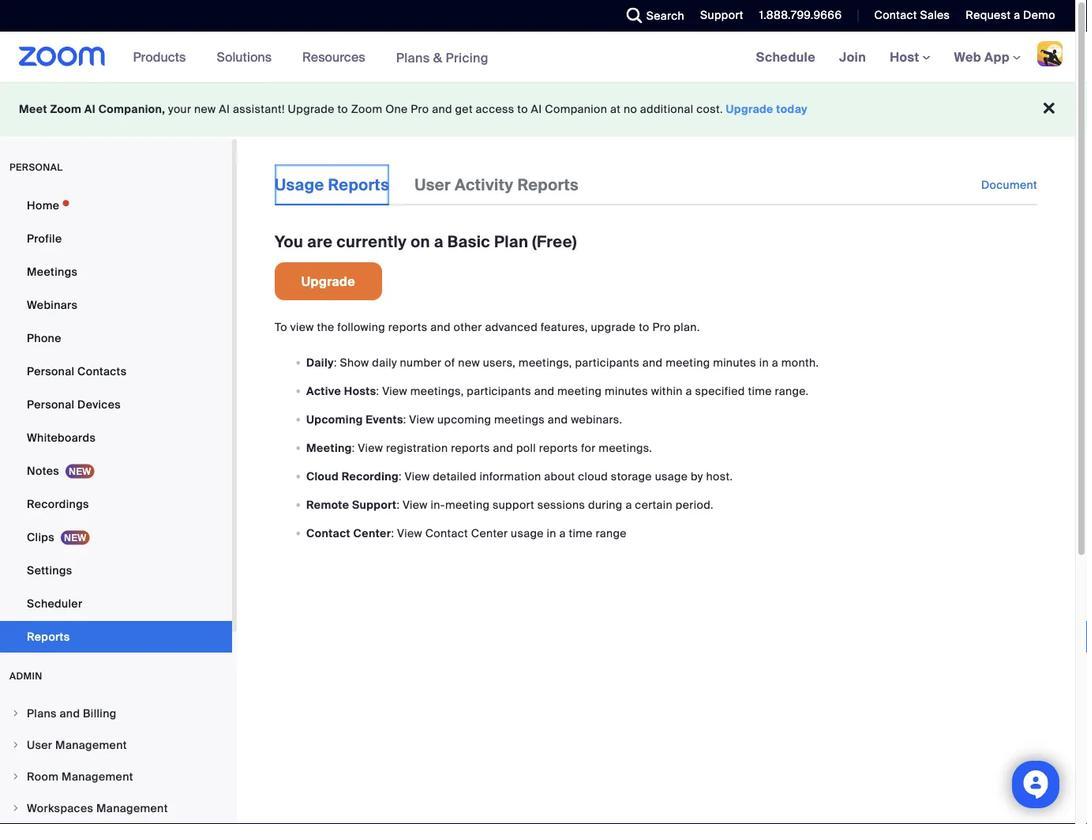 Task type: describe. For each thing, give the bounding box(es) containing it.
room
[[27, 769, 59, 784]]

host button
[[891, 49, 931, 65]]

users,
[[483, 355, 516, 370]]

daily : show daily number of new users, meetings, participants and meeting minutes in a month.
[[307, 355, 820, 370]]

0 horizontal spatial meeting
[[445, 497, 490, 512]]

meetings.
[[599, 440, 653, 455]]

and inside meet zoom ai companion, footer
[[432, 102, 453, 117]]

user for user management
[[27, 738, 52, 752]]

schedule link
[[745, 32, 828, 82]]

reports for following
[[389, 320, 428, 335]]

web
[[955, 49, 982, 65]]

contact center : view contact center usage in a time range
[[307, 526, 627, 540]]

sessions
[[538, 497, 586, 512]]

sales
[[921, 8, 951, 23]]

: left show
[[334, 355, 337, 370]]

: for hosts
[[377, 384, 380, 398]]

a left month.
[[772, 355, 779, 370]]

activity
[[455, 175, 514, 195]]

contact for contact center : view contact center usage in a time range
[[307, 526, 351, 540]]

pro inside meet zoom ai companion, footer
[[411, 102, 429, 117]]

detailed
[[433, 469, 477, 484]]

products button
[[133, 32, 193, 82]]

upgrade inside upgrade button
[[302, 273, 356, 290]]

3 ai from the left
[[531, 102, 542, 117]]

right image
[[11, 740, 21, 750]]

recordings
[[27, 497, 89, 511]]

other
[[454, 320, 483, 335]]

web app
[[955, 49, 1010, 65]]

room management menu item
[[0, 762, 232, 792]]

1 center from the left
[[354, 526, 391, 540]]

product information navigation
[[121, 32, 501, 83]]

pricing
[[446, 49, 489, 66]]

tabs of report home tab list
[[275, 164, 604, 205]]

scheduler
[[27, 596, 82, 611]]

clips link
[[0, 521, 232, 553]]

whiteboards
[[27, 430, 96, 445]]

1 zoom from the left
[[50, 102, 82, 117]]

1 vertical spatial in
[[547, 526, 557, 540]]

app
[[985, 49, 1010, 65]]

1 vertical spatial support
[[352, 497, 397, 512]]

additional
[[641, 102, 694, 117]]

: for center
[[391, 526, 394, 540]]

phone link
[[0, 322, 232, 354]]

a right within
[[686, 384, 693, 398]]

meetings
[[27, 264, 78, 279]]

meetings navigation
[[745, 32, 1076, 83]]

0 vertical spatial meetings,
[[519, 355, 573, 370]]

1 horizontal spatial support
[[701, 8, 744, 23]]

reports for registration
[[451, 440, 490, 455]]

user activity reports link
[[415, 164, 579, 205]]

zoom logo image
[[19, 47, 106, 66]]

by
[[691, 469, 704, 484]]

storage
[[611, 469, 653, 484]]

personal contacts
[[27, 364, 127, 378]]

recordings link
[[0, 488, 232, 520]]

the
[[317, 320, 335, 335]]

0 vertical spatial participants
[[575, 355, 640, 370]]

personal menu menu
[[0, 190, 232, 654]]

cloud recording : view detailed information about cloud storage usage by host.
[[307, 469, 733, 484]]

number
[[400, 355, 442, 370]]

webinars
[[27, 297, 78, 312]]

assistant!
[[233, 102, 285, 117]]

plan.
[[674, 320, 700, 335]]

one
[[386, 102, 408, 117]]

settings
[[27, 563, 72, 578]]

basic
[[448, 231, 491, 252]]

upcoming
[[438, 412, 492, 427]]

demo
[[1024, 8, 1056, 23]]

within
[[652, 384, 683, 398]]

meetings link
[[0, 256, 232, 288]]

personal for personal contacts
[[27, 364, 75, 378]]

personal devices link
[[0, 389, 232, 420]]

2 horizontal spatial reports
[[539, 440, 579, 455]]

view up recording
[[358, 440, 383, 455]]

view for hosts
[[383, 384, 408, 398]]

support
[[493, 497, 535, 512]]

reports inside "link"
[[518, 175, 579, 195]]

meeting
[[307, 440, 352, 455]]

upgrade
[[591, 320, 636, 335]]

about
[[545, 469, 576, 484]]

webinars.
[[571, 412, 623, 427]]

2 ai from the left
[[219, 102, 230, 117]]

remote
[[307, 497, 350, 512]]

usage
[[275, 175, 324, 195]]

currently
[[337, 231, 407, 252]]

1 horizontal spatial new
[[459, 355, 480, 370]]

user for user activity reports
[[415, 175, 451, 195]]

upcoming events : view upcoming meetings and webinars.
[[307, 412, 623, 427]]

remote support : view in-meeting support sessions during a certain period.
[[307, 497, 714, 512]]

and up within
[[643, 355, 663, 370]]

scheduler link
[[0, 588, 232, 619]]

during
[[589, 497, 623, 512]]

specified
[[696, 384, 746, 398]]

notes link
[[0, 455, 232, 487]]

view for events
[[410, 412, 435, 427]]

home
[[27, 198, 59, 213]]

range
[[596, 526, 627, 540]]

admin
[[9, 670, 42, 682]]

personal devices
[[27, 397, 121, 412]]

reports inside personal menu menu
[[27, 629, 70, 644]]

solutions button
[[217, 32, 279, 82]]

you
[[275, 231, 304, 252]]

2 horizontal spatial to
[[639, 320, 650, 335]]

meet zoom ai companion, your new ai assistant! upgrade to zoom one pro and get access to ai companion at no additional cost. upgrade today
[[19, 102, 808, 117]]

schedule
[[757, 49, 816, 65]]

month.
[[782, 355, 820, 370]]

hosts
[[344, 384, 377, 398]]

meet zoom ai companion, footer
[[0, 82, 1076, 137]]

1 ai from the left
[[84, 102, 96, 117]]

are
[[307, 231, 333, 252]]

personal contacts link
[[0, 356, 232, 387]]

webinars link
[[0, 289, 232, 321]]

0 vertical spatial usage
[[655, 469, 688, 484]]

companion
[[545, 102, 608, 117]]

plan
[[495, 231, 529, 252]]

request
[[967, 8, 1012, 23]]

view for support
[[403, 497, 428, 512]]

profile picture image
[[1038, 41, 1063, 66]]



Task type: vqa. For each thing, say whether or not it's contained in the screenshot.
You are currently on a Basic Plan (Free)
yes



Task type: locate. For each thing, give the bounding box(es) containing it.
1 horizontal spatial plans
[[396, 49, 430, 66]]

time left range
[[569, 526, 593, 540]]

on
[[411, 231, 430, 252]]

0 vertical spatial pro
[[411, 102, 429, 117]]

1 personal from the top
[[27, 364, 75, 378]]

meeting down "daily : show daily number of new users, meetings, participants and meeting minutes in a month."
[[558, 384, 602, 398]]

meeting
[[666, 355, 711, 370], [558, 384, 602, 398], [445, 497, 490, 512]]

1 horizontal spatial reports
[[451, 440, 490, 455]]

home link
[[0, 190, 232, 221]]

1 horizontal spatial reports
[[328, 175, 390, 195]]

0 horizontal spatial new
[[194, 102, 216, 117]]

0 horizontal spatial time
[[569, 526, 593, 540]]

registration
[[386, 440, 448, 455]]

view down registration at left
[[405, 469, 430, 484]]

upgrade down product information 'navigation'
[[288, 102, 335, 117]]

management for room management
[[62, 769, 133, 784]]

view up registration at left
[[410, 412, 435, 427]]

ai left companion,
[[84, 102, 96, 117]]

solutions
[[217, 49, 272, 65]]

time left range.
[[749, 384, 773, 398]]

1 vertical spatial management
[[62, 769, 133, 784]]

workspaces management
[[27, 801, 168, 815]]

view down recording
[[397, 526, 423, 540]]

in down "sessions"
[[547, 526, 557, 540]]

usage left the "by"
[[655, 469, 688, 484]]

1 right image from the top
[[11, 709, 21, 718]]

plans for plans & pricing
[[396, 49, 430, 66]]

plans and billing
[[27, 706, 117, 721]]

upgrade today link
[[726, 102, 808, 117]]

view
[[383, 384, 408, 398], [410, 412, 435, 427], [358, 440, 383, 455], [405, 469, 430, 484], [403, 497, 428, 512], [397, 526, 423, 540]]

profile link
[[0, 223, 232, 254]]

clips
[[27, 530, 54, 544]]

notes
[[27, 463, 59, 478]]

2 personal from the top
[[27, 397, 75, 412]]

period.
[[676, 497, 714, 512]]

0 vertical spatial support
[[701, 8, 744, 23]]

management up workspaces management
[[62, 769, 133, 784]]

daily
[[372, 355, 397, 370]]

a right during
[[626, 497, 633, 512]]

1 horizontal spatial center
[[471, 526, 508, 540]]

participants
[[575, 355, 640, 370], [467, 384, 532, 398]]

user left activity
[[415, 175, 451, 195]]

1 horizontal spatial zoom
[[351, 102, 383, 117]]

user inside menu item
[[27, 738, 52, 752]]

ai
[[84, 102, 96, 117], [219, 102, 230, 117], [531, 102, 542, 117]]

workspaces
[[27, 801, 93, 815]]

to down resources dropdown button
[[338, 102, 348, 117]]

0 horizontal spatial zoom
[[50, 102, 82, 117]]

right image for workspaces management
[[11, 803, 21, 813]]

view left in- at left
[[403, 497, 428, 512]]

2 horizontal spatial contact
[[875, 8, 918, 23]]

1 horizontal spatial contact
[[426, 526, 468, 540]]

0 horizontal spatial ai
[[84, 102, 96, 117]]

view for center
[[397, 526, 423, 540]]

to view the following reports and other advanced features, upgrade to pro plan.
[[275, 320, 700, 335]]

1 horizontal spatial participants
[[575, 355, 640, 370]]

view for recording
[[405, 469, 430, 484]]

upgrade right cost.
[[726, 102, 774, 117]]

active
[[307, 384, 342, 398]]

plans down admin
[[27, 706, 57, 721]]

daily
[[307, 355, 334, 370]]

0 horizontal spatial user
[[27, 738, 52, 752]]

management
[[55, 738, 127, 752], [62, 769, 133, 784], [96, 801, 168, 815]]

to right upgrade on the right top of the page
[[639, 320, 650, 335]]

banner containing products
[[0, 32, 1076, 83]]

search
[[647, 8, 685, 23]]

contact sales
[[875, 8, 951, 23]]

room management
[[27, 769, 133, 784]]

1 vertical spatial meetings,
[[411, 384, 464, 398]]

support down recording
[[352, 497, 397, 512]]

usage
[[655, 469, 688, 484], [511, 526, 544, 540]]

and left billing
[[60, 706, 80, 721]]

minutes up specified
[[714, 355, 757, 370]]

meeting up contact center : view contact center usage in a time range
[[445, 497, 490, 512]]

1 horizontal spatial to
[[518, 102, 528, 117]]

1 horizontal spatial minutes
[[714, 355, 757, 370]]

: for support
[[397, 497, 400, 512]]

new right of
[[459, 355, 480, 370]]

and down active hosts : view meetings, participants and meeting minutes within a specified time range.
[[548, 412, 568, 427]]

right image for room management
[[11, 772, 21, 781]]

join
[[840, 49, 867, 65]]

2 zoom from the left
[[351, 102, 383, 117]]

meeting down plan.
[[666, 355, 711, 370]]

1 vertical spatial right image
[[11, 772, 21, 781]]

and left get
[[432, 102, 453, 117]]

1 vertical spatial meeting
[[558, 384, 602, 398]]

personal for personal devices
[[27, 397, 75, 412]]

1 vertical spatial time
[[569, 526, 593, 540]]

right image inside the 'room management' 'menu item'
[[11, 772, 21, 781]]

2 right image from the top
[[11, 772, 21, 781]]

reports down scheduler
[[27, 629, 70, 644]]

1 vertical spatial usage
[[511, 526, 544, 540]]

right image inside plans and billing menu item
[[11, 709, 21, 718]]

0 vertical spatial personal
[[27, 364, 75, 378]]

2 horizontal spatial meeting
[[666, 355, 711, 370]]

ai left assistant!
[[219, 102, 230, 117]]

admin menu menu
[[0, 698, 232, 824]]

1 vertical spatial minutes
[[605, 384, 649, 398]]

0 horizontal spatial meetings,
[[411, 384, 464, 398]]

web app button
[[955, 49, 1022, 65]]

0 horizontal spatial contact
[[307, 526, 351, 540]]

management for user management
[[55, 738, 127, 752]]

right image
[[11, 709, 21, 718], [11, 772, 21, 781], [11, 803, 21, 813]]

1 vertical spatial participants
[[467, 384, 532, 398]]

user right right image
[[27, 738, 52, 752]]

: down registration at left
[[399, 469, 402, 484]]

plans for plans and billing
[[27, 706, 57, 721]]

user inside "link"
[[415, 175, 451, 195]]

right image left workspaces
[[11, 803, 21, 813]]

in left month.
[[760, 355, 769, 370]]

user management
[[27, 738, 127, 752]]

1.888.799.9666
[[760, 8, 843, 23]]

1 vertical spatial personal
[[27, 397, 75, 412]]

1 vertical spatial pro
[[653, 320, 671, 335]]

and down "daily : show daily number of new users, meetings, participants and meeting minutes in a month."
[[535, 384, 555, 398]]

0 vertical spatial plans
[[396, 49, 430, 66]]

reports down upcoming events : view upcoming meetings and webinars.
[[451, 440, 490, 455]]

: down recording
[[391, 526, 394, 540]]

events
[[366, 412, 404, 427]]

plans left &
[[396, 49, 430, 66]]

cost.
[[697, 102, 724, 117]]

1 horizontal spatial ai
[[219, 102, 230, 117]]

a
[[1015, 8, 1021, 23], [434, 231, 444, 252], [772, 355, 779, 370], [686, 384, 693, 398], [626, 497, 633, 512], [560, 526, 566, 540]]

range.
[[776, 384, 809, 398]]

1 vertical spatial new
[[459, 355, 480, 370]]

no
[[624, 102, 638, 117]]

meetings, down of
[[411, 384, 464, 398]]

management for workspaces management
[[96, 801, 168, 815]]

0 vertical spatial right image
[[11, 709, 21, 718]]

2 horizontal spatial ai
[[531, 102, 542, 117]]

management down the 'room management' 'menu item'
[[96, 801, 168, 815]]

usage reports link
[[275, 164, 390, 205]]

document
[[982, 177, 1038, 192]]

certain
[[635, 497, 673, 512]]

and left poll
[[493, 440, 514, 455]]

2 vertical spatial management
[[96, 801, 168, 815]]

1 horizontal spatial user
[[415, 175, 451, 195]]

contact down remote
[[307, 526, 351, 540]]

reports up (free)
[[518, 175, 579, 195]]

and left other
[[431, 320, 451, 335]]

minutes
[[714, 355, 757, 370], [605, 384, 649, 398]]

plans and billing menu item
[[0, 698, 232, 728]]

center down the remote support : view in-meeting support sessions during a certain period.
[[471, 526, 508, 540]]

participants down users,
[[467, 384, 532, 398]]

0 vertical spatial management
[[55, 738, 127, 752]]

support right 'search'
[[701, 8, 744, 23]]

1 vertical spatial plans
[[27, 706, 57, 721]]

a right on
[[434, 231, 444, 252]]

0 horizontal spatial in
[[547, 526, 557, 540]]

right image for plans and billing
[[11, 709, 21, 718]]

resources
[[303, 49, 365, 65]]

1 horizontal spatial meetings,
[[519, 355, 573, 370]]

participants down upgrade on the right top of the page
[[575, 355, 640, 370]]

1.888.799.9666 button
[[748, 0, 846, 32], [760, 8, 843, 23]]

information
[[480, 469, 542, 484]]

upgrade down are
[[302, 273, 356, 290]]

devices
[[77, 397, 121, 412]]

and inside plans and billing menu item
[[60, 706, 80, 721]]

right image left room
[[11, 772, 21, 781]]

in
[[760, 355, 769, 370], [547, 526, 557, 540]]

user activity reports
[[415, 175, 579, 195]]

0 horizontal spatial usage
[[511, 526, 544, 540]]

meetings
[[495, 412, 545, 427]]

1 horizontal spatial in
[[760, 355, 769, 370]]

personal up the whiteboards
[[27, 397, 75, 412]]

0 horizontal spatial minutes
[[605, 384, 649, 398]]

&
[[433, 49, 443, 66]]

to
[[338, 102, 348, 117], [518, 102, 528, 117], [639, 320, 650, 335]]

contact down in- at left
[[426, 526, 468, 540]]

contact sales link
[[863, 0, 955, 32], [875, 8, 951, 23]]

contact for contact sales
[[875, 8, 918, 23]]

: left in- at left
[[397, 497, 400, 512]]

center
[[354, 526, 391, 540], [471, 526, 508, 540]]

0 horizontal spatial support
[[352, 497, 397, 512]]

cloud
[[579, 469, 608, 484]]

plans inside plans and billing menu item
[[27, 706, 57, 721]]

: for recording
[[399, 469, 402, 484]]

usage down support
[[511, 526, 544, 540]]

2 center from the left
[[471, 526, 508, 540]]

banner
[[0, 32, 1076, 83]]

products
[[133, 49, 186, 65]]

to right access
[[518, 102, 528, 117]]

new inside meet zoom ai companion, footer
[[194, 102, 216, 117]]

meetings, up active hosts : view meetings, participants and meeting minutes within a specified time range.
[[519, 355, 573, 370]]

center down recording
[[354, 526, 391, 540]]

0 vertical spatial new
[[194, 102, 216, 117]]

: for events
[[404, 412, 407, 427]]

1 horizontal spatial time
[[749, 384, 773, 398]]

minutes left within
[[605, 384, 649, 398]]

a left demo
[[1015, 8, 1021, 23]]

zoom left one
[[351, 102, 383, 117]]

2 vertical spatial right image
[[11, 803, 21, 813]]

user management menu item
[[0, 730, 232, 760]]

personal down phone
[[27, 364, 75, 378]]

document link
[[982, 164, 1038, 205]]

support link
[[689, 0, 748, 32], [701, 8, 744, 23]]

0 horizontal spatial participants
[[467, 384, 532, 398]]

reports up currently
[[328, 175, 390, 195]]

0 horizontal spatial reports
[[389, 320, 428, 335]]

poll
[[517, 440, 536, 455]]

pro right one
[[411, 102, 429, 117]]

usage reports
[[275, 175, 390, 195]]

0 vertical spatial meeting
[[666, 355, 711, 370]]

0 vertical spatial time
[[749, 384, 773, 398]]

0 vertical spatial user
[[415, 175, 451, 195]]

meetings,
[[519, 355, 573, 370], [411, 384, 464, 398]]

0 vertical spatial minutes
[[714, 355, 757, 370]]

management down billing
[[55, 738, 127, 752]]

billing
[[83, 706, 117, 721]]

0 horizontal spatial reports
[[27, 629, 70, 644]]

you are currently on a basic plan (free)
[[275, 231, 577, 252]]

right image up right image
[[11, 709, 21, 718]]

ai left companion
[[531, 102, 542, 117]]

: up recording
[[352, 440, 355, 455]]

2 horizontal spatial reports
[[518, 175, 579, 195]]

features,
[[541, 320, 588, 335]]

upcoming
[[307, 412, 363, 427]]

0 vertical spatial in
[[760, 355, 769, 370]]

2 vertical spatial meeting
[[445, 497, 490, 512]]

workspaces management menu item
[[0, 793, 232, 823]]

reports up the number
[[389, 320, 428, 335]]

plans inside product information 'navigation'
[[396, 49, 430, 66]]

reports link
[[0, 621, 232, 653]]

1 horizontal spatial pro
[[653, 320, 671, 335]]

search button
[[615, 0, 689, 32]]

contact
[[875, 8, 918, 23], [307, 526, 351, 540], [426, 526, 468, 540]]

reports up about
[[539, 440, 579, 455]]

management inside 'menu item'
[[62, 769, 133, 784]]

view down daily
[[383, 384, 408, 398]]

plans & pricing
[[396, 49, 489, 66]]

get
[[456, 102, 473, 117]]

a down "sessions"
[[560, 526, 566, 540]]

your
[[168, 102, 191, 117]]

: up registration at left
[[404, 412, 407, 427]]

0 horizontal spatial to
[[338, 102, 348, 117]]

zoom right meet
[[50, 102, 82, 117]]

meeting : view registration reports and poll reports for meetings.
[[307, 440, 653, 455]]

0 horizontal spatial pro
[[411, 102, 429, 117]]

new right your
[[194, 102, 216, 117]]

host.
[[707, 469, 733, 484]]

upgrade
[[288, 102, 335, 117], [726, 102, 774, 117], [302, 273, 356, 290]]

and
[[432, 102, 453, 117], [431, 320, 451, 335], [643, 355, 663, 370], [535, 384, 555, 398], [548, 412, 568, 427], [493, 440, 514, 455], [60, 706, 80, 721]]

pro left plan.
[[653, 320, 671, 335]]

0 horizontal spatial center
[[354, 526, 391, 540]]

join link
[[828, 32, 879, 82]]

right image inside workspaces management menu item
[[11, 803, 21, 813]]

advanced
[[485, 320, 538, 335]]

in-
[[431, 497, 446, 512]]

contact left sales
[[875, 8, 918, 23]]

0 horizontal spatial plans
[[27, 706, 57, 721]]

1 vertical spatial user
[[27, 738, 52, 752]]

1 horizontal spatial usage
[[655, 469, 688, 484]]

: up events
[[377, 384, 380, 398]]

1 horizontal spatial meeting
[[558, 384, 602, 398]]

3 right image from the top
[[11, 803, 21, 813]]



